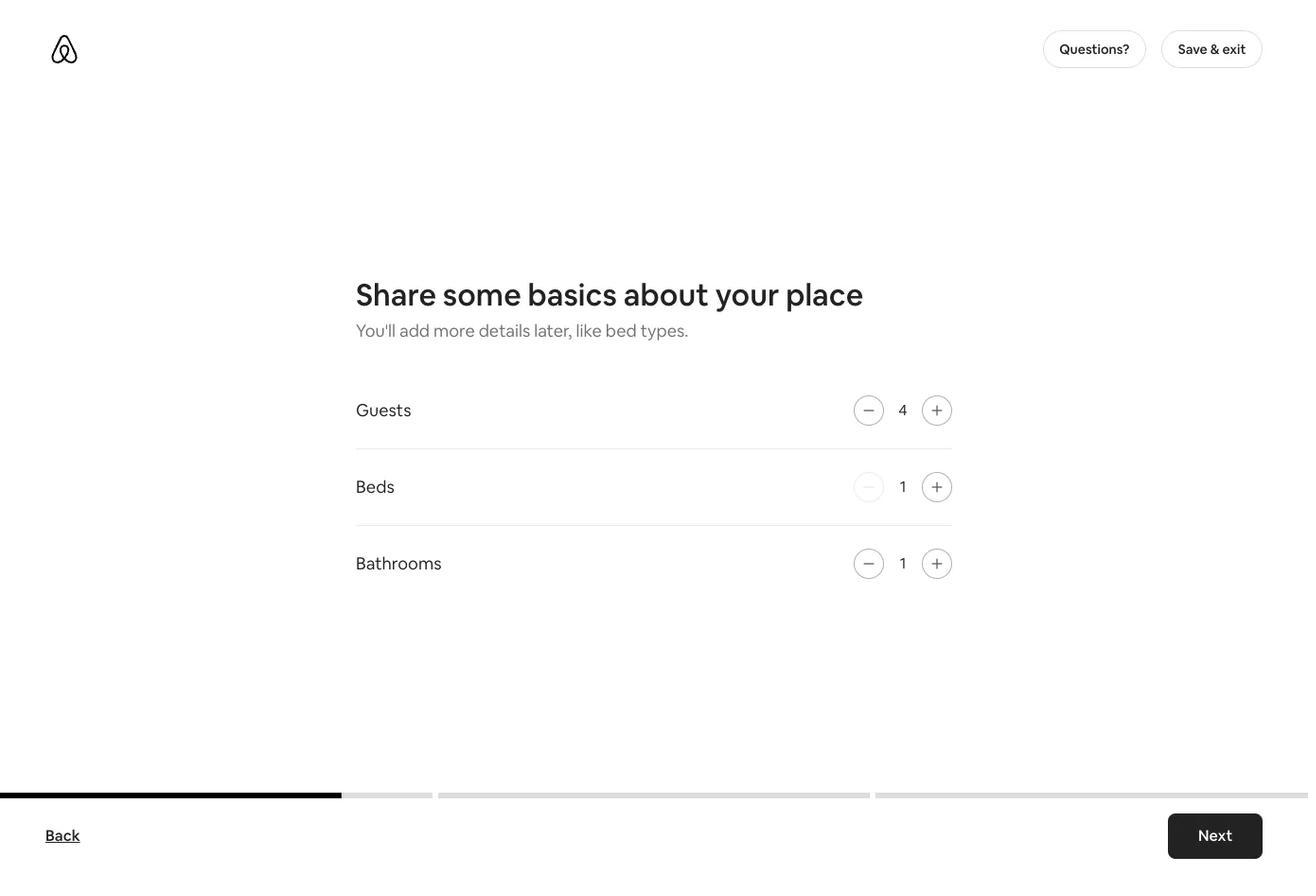 Task type: describe. For each thing, give the bounding box(es) containing it.
more
[[434, 320, 475, 342]]

4
[[899, 400, 907, 420]]

your
[[715, 275, 779, 314]]

some
[[443, 275, 521, 314]]

1 for beds
[[900, 477, 906, 497]]

guests
[[356, 399, 411, 421]]

like
[[576, 320, 602, 342]]

back button
[[36, 818, 90, 856]]

bathrooms
[[356, 553, 442, 575]]

save & exit
[[1178, 41, 1246, 58]]

save & exit button
[[1162, 30, 1263, 68]]

1 for bathrooms
[[900, 554, 906, 574]]

add
[[399, 320, 430, 342]]

you'll
[[356, 320, 396, 342]]



Task type: locate. For each thing, give the bounding box(es) containing it.
next button
[[1168, 814, 1263, 859]]

later,
[[534, 320, 572, 342]]

0 vertical spatial 1
[[900, 477, 906, 497]]

1 1 from the top
[[900, 477, 906, 497]]

share some basics about your place you'll add more details later, like bed types.
[[356, 275, 864, 342]]

1 vertical spatial 1
[[900, 554, 906, 574]]

&
[[1210, 41, 1220, 58]]

1
[[900, 477, 906, 497], [900, 554, 906, 574]]

types.
[[641, 320, 689, 342]]

basics
[[528, 275, 617, 314]]

save
[[1178, 41, 1208, 58]]

share
[[356, 275, 436, 314]]

questions?
[[1059, 41, 1130, 58]]

place
[[786, 275, 864, 314]]

details
[[479, 320, 530, 342]]

next
[[1198, 826, 1232, 846]]

exit
[[1222, 41, 1246, 58]]

back
[[45, 826, 80, 846]]

bed
[[606, 320, 637, 342]]

beds
[[356, 476, 395, 498]]

questions? button
[[1043, 30, 1146, 68]]

about
[[624, 275, 709, 314]]

2 1 from the top
[[900, 554, 906, 574]]



Task type: vqa. For each thing, say whether or not it's contained in the screenshot.
Share
yes



